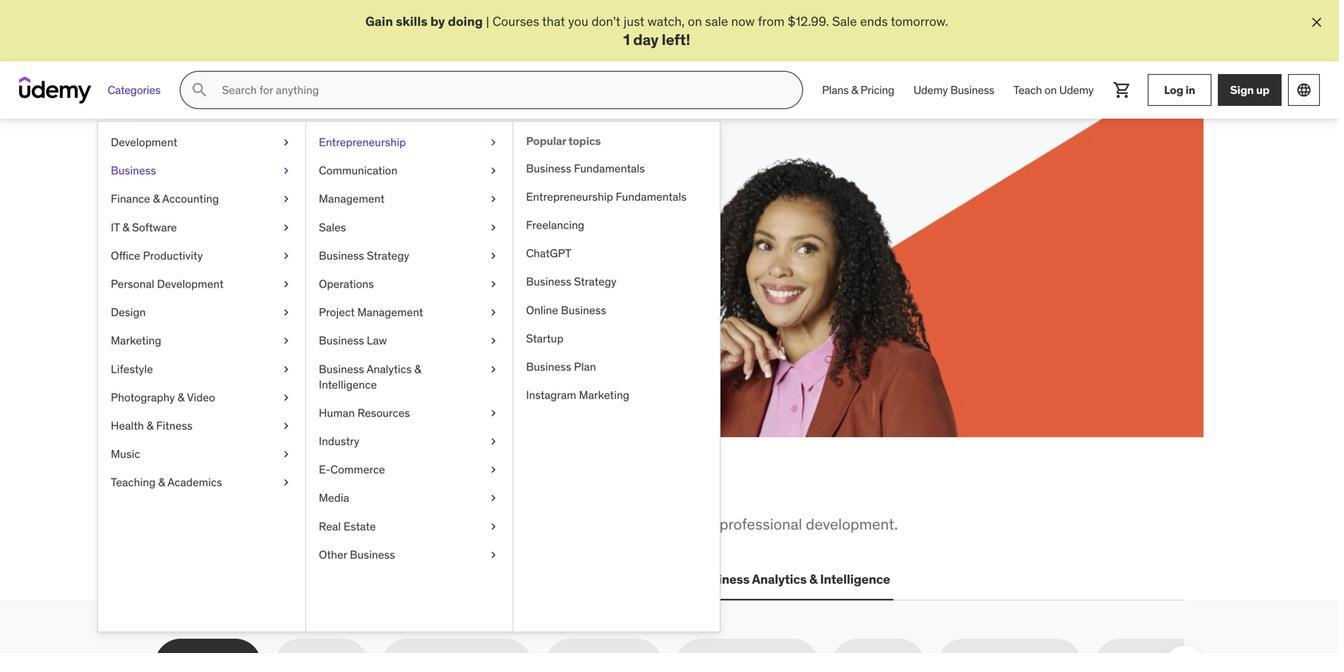 Task type: vqa. For each thing, say whether or not it's contained in the screenshot.
Enter Coupon text field
no



Task type: locate. For each thing, give the bounding box(es) containing it.
1 horizontal spatial analytics
[[752, 572, 807, 588]]

udemy image
[[19, 77, 92, 104]]

analytics inside business analytics & intelligence button
[[752, 572, 807, 588]]

& up office
[[122, 221, 129, 235]]

udemy
[[914, 83, 948, 97], [1060, 83, 1094, 97]]

& inside business analytics & intelligence
[[415, 362, 422, 377]]

in
[[1186, 83, 1196, 97], [340, 260, 350, 276], [431, 475, 455, 509]]

1 vertical spatial management
[[358, 306, 423, 320]]

development inside personal development link
[[157, 277, 224, 292]]

it
[[111, 221, 120, 235], [286, 572, 297, 588]]

startup
[[526, 332, 564, 346]]

tomorrow. inside gain skills by doing | courses that you don't just watch, on sale now from $12.99. sale ends tomorrow. 1 day left!
[[891, 13, 949, 30]]

sale up plans
[[833, 13, 858, 30]]

fundamentals for entrepreneurship fundamentals
[[616, 190, 687, 204]]

tomorrow. inside learn, practice, succeed (and save) courses for every skill in your learning journey, starting at $12.99. sale ends tomorrow.
[[330, 278, 387, 294]]

xsmall image inside teaching & academics link
[[280, 476, 293, 491]]

entrepreneurship link
[[306, 129, 513, 157]]

business analytics & intelligence up human resources
[[319, 362, 422, 392]]

business analytics & intelligence inside button
[[696, 572, 891, 588]]

skills up the 'workplace'
[[242, 475, 310, 509]]

xsmall image for industry
[[487, 434, 500, 450]]

close image
[[1310, 14, 1326, 30]]

xsmall image inside project management 'link'
[[487, 305, 500, 321]]

xsmall image inside media link
[[487, 491, 500, 507]]

just
[[624, 13, 645, 30]]

in inside learn, practice, succeed (and save) courses for every skill in your learning journey, starting at $12.99. sale ends tomorrow.
[[340, 260, 350, 276]]

management down communication
[[319, 192, 385, 206]]

development.
[[806, 515, 898, 535]]

strategy
[[367, 249, 409, 263], [574, 275, 617, 289]]

1 horizontal spatial sale
[[833, 13, 858, 30]]

human
[[319, 406, 355, 421]]

courses inside learn, practice, succeed (and save) courses for every skill in your learning journey, starting at $12.99. sale ends tomorrow.
[[212, 260, 259, 276]]

e-commerce link
[[306, 456, 513, 485]]

project
[[319, 306, 355, 320]]

you
[[569, 13, 589, 30], [315, 475, 360, 509]]

& down 'development.'
[[810, 572, 818, 588]]

0 horizontal spatial skills
[[242, 475, 310, 509]]

1 horizontal spatial skills
[[316, 515, 350, 535]]

0 vertical spatial analytics
[[367, 362, 412, 377]]

xsmall image inside development link
[[280, 135, 293, 151]]

business link
[[98, 157, 305, 185]]

xsmall image inside business link
[[280, 163, 293, 179]]

xsmall image for it & software
[[280, 220, 293, 236]]

& right plans
[[852, 83, 858, 97]]

xsmall image for music
[[280, 447, 293, 463]]

freelancing link
[[514, 211, 720, 240]]

in inside all the skills you need in one place from critical workplace skills to technical topics, our catalog supports well-rounded professional development.
[[431, 475, 455, 509]]

0 horizontal spatial courses
[[212, 260, 259, 276]]

ends for save)
[[299, 278, 327, 294]]

it inside it certifications button
[[286, 572, 297, 588]]

1 horizontal spatial intelligence
[[821, 572, 891, 588]]

teaching
[[111, 476, 156, 490]]

it & software link
[[98, 214, 305, 242]]

other business link
[[306, 542, 513, 570]]

xsmall image inside sales link
[[487, 220, 500, 236]]

business down rounded
[[696, 572, 750, 588]]

& for software
[[122, 221, 129, 235]]

analytics inside 'business analytics & intelligence' link
[[367, 362, 412, 377]]

media
[[319, 492, 349, 506]]

2 vertical spatial in
[[431, 475, 455, 509]]

analytics for 'business analytics & intelligence' link
[[367, 362, 412, 377]]

law
[[367, 334, 387, 348]]

0 horizontal spatial business analytics & intelligence
[[319, 362, 422, 392]]

0 horizontal spatial sale
[[271, 278, 296, 294]]

tomorrow.
[[891, 13, 949, 30], [330, 278, 387, 294]]

xsmall image inside real estate 'link'
[[487, 520, 500, 535]]

xsmall image inside office productivity link
[[280, 248, 293, 264]]

business
[[951, 83, 995, 97], [526, 161, 572, 176], [111, 164, 156, 178], [319, 249, 364, 263], [526, 275, 572, 289], [561, 303, 607, 318], [319, 334, 364, 348], [526, 360, 572, 375], [319, 362, 364, 377], [350, 548, 395, 563], [696, 572, 750, 588]]

topics,
[[435, 515, 480, 535]]

development link
[[98, 129, 305, 157]]

xsmall image inside 'business analytics & intelligence' link
[[487, 362, 500, 378]]

fundamentals up entrepreneurship fundamentals
[[574, 161, 645, 176]]

1 horizontal spatial strategy
[[574, 275, 617, 289]]

workplace
[[242, 515, 312, 535]]

business law
[[319, 334, 387, 348]]

|
[[486, 13, 490, 30]]

courses up at
[[212, 260, 259, 276]]

0 vertical spatial business strategy
[[319, 249, 409, 263]]

development down categories dropdown button
[[111, 135, 178, 150]]

xsmall image inside communication link
[[487, 163, 500, 179]]

ends inside gain skills by doing | courses that you don't just watch, on sale now from $12.99. sale ends tomorrow. 1 day left!
[[861, 13, 888, 30]]

$12.99. inside gain skills by doing | courses that you don't just watch, on sale now from $12.99. sale ends tomorrow. 1 day left!
[[788, 13, 830, 30]]

photography
[[111, 391, 175, 405]]

fundamentals down business fundamentals link
[[616, 190, 687, 204]]

xsmall image
[[487, 163, 500, 179], [280, 192, 293, 207], [487, 192, 500, 207], [487, 220, 500, 236], [280, 248, 293, 264], [487, 277, 500, 293], [280, 334, 293, 349], [487, 334, 500, 349], [280, 447, 293, 463], [487, 548, 500, 564]]

intelligence down 'development.'
[[821, 572, 891, 588]]

xsmall image for personal development
[[280, 277, 293, 293]]

it for it & software
[[111, 221, 120, 235]]

sale inside gain skills by doing | courses that you don't just watch, on sale now from $12.99. sale ends tomorrow. 1 day left!
[[833, 13, 858, 30]]

0 vertical spatial intelligence
[[319, 378, 377, 392]]

academics
[[168, 476, 222, 490]]

1 horizontal spatial entrepreneurship
[[526, 190, 613, 204]]

0 vertical spatial on
[[688, 13, 702, 30]]

business plan link
[[514, 353, 720, 382]]

1 vertical spatial you
[[315, 475, 360, 509]]

0 horizontal spatial you
[[315, 475, 360, 509]]

2 horizontal spatial skills
[[396, 13, 428, 30]]

intelligence inside button
[[821, 572, 891, 588]]

management
[[319, 192, 385, 206], [358, 306, 423, 320]]

intelligence for 'business analytics & intelligence' link
[[319, 378, 377, 392]]

in up operations
[[340, 260, 350, 276]]

xsmall image inside management link
[[487, 192, 500, 207]]

submit search image
[[190, 81, 209, 100]]

0 vertical spatial entrepreneurship
[[319, 135, 406, 150]]

xsmall image inside business law link
[[487, 334, 500, 349]]

courses inside gain skills by doing | courses that you don't just watch, on sale now from $12.99. sale ends tomorrow. 1 day left!
[[493, 13, 540, 30]]

xsmall image inside personal development link
[[280, 277, 293, 293]]

teaching & academics link
[[98, 469, 305, 498]]

0 horizontal spatial on
[[688, 13, 702, 30]]

0 horizontal spatial it
[[111, 221, 120, 235]]

strategy down 'chatgpt' link
[[574, 275, 617, 289]]

management up law
[[358, 306, 423, 320]]

xsmall image for design
[[280, 305, 293, 321]]

1 vertical spatial business analytics & intelligence
[[696, 572, 891, 588]]

business analytics & intelligence for 'business analytics & intelligence' link
[[319, 362, 422, 392]]

xsmall image inside it & software link
[[280, 220, 293, 236]]

that
[[542, 13, 565, 30]]

business analytics & intelligence link
[[306, 356, 513, 400]]

on left sale
[[688, 13, 702, 30]]

on inside gain skills by doing | courses that you don't just watch, on sale now from $12.99. sale ends tomorrow. 1 day left!
[[688, 13, 702, 30]]

entrepreneurship up freelancing
[[526, 190, 613, 204]]

finance
[[111, 192, 150, 206]]

1 horizontal spatial tomorrow.
[[891, 13, 949, 30]]

0 horizontal spatial tomorrow.
[[330, 278, 387, 294]]

xsmall image inside industry link
[[487, 434, 500, 450]]

xsmall image for operations
[[487, 277, 500, 293]]

business up instagram
[[526, 360, 572, 375]]

& down business law link
[[415, 362, 422, 377]]

ends inside learn, practice, succeed (and save) courses for every skill in your learning journey, starting at $12.99. sale ends tomorrow.
[[299, 278, 327, 294]]

photography & video link
[[98, 384, 305, 412]]

xsmall image
[[280, 135, 293, 151], [487, 135, 500, 151], [280, 163, 293, 179], [280, 220, 293, 236], [487, 248, 500, 264], [280, 277, 293, 293], [280, 305, 293, 321], [487, 305, 500, 321], [280, 362, 293, 378], [487, 362, 500, 378], [280, 390, 293, 406], [487, 406, 500, 422], [280, 419, 293, 434], [487, 434, 500, 450], [487, 463, 500, 478], [280, 476, 293, 491], [487, 491, 500, 507], [487, 520, 500, 535]]

sign
[[1231, 83, 1255, 97]]

1 horizontal spatial in
[[431, 475, 455, 509]]

business strategy inside entrepreneurship element
[[526, 275, 617, 289]]

in up topics, on the left of page
[[431, 475, 455, 509]]

1 vertical spatial development
[[157, 277, 224, 292]]

1 horizontal spatial ends
[[861, 13, 888, 30]]

courses
[[493, 13, 540, 30], [212, 260, 259, 276]]

0 vertical spatial marketing
[[111, 334, 161, 348]]

0 horizontal spatial strategy
[[367, 249, 409, 263]]

1 vertical spatial $12.99.
[[226, 278, 268, 294]]

business fundamentals
[[526, 161, 645, 176]]

0 horizontal spatial intelligence
[[319, 378, 377, 392]]

analytics down professional
[[752, 572, 807, 588]]

by
[[431, 13, 445, 30]]

0 horizontal spatial $12.99.
[[226, 278, 268, 294]]

0 vertical spatial development
[[111, 135, 178, 150]]

$12.99. down for
[[226, 278, 268, 294]]

1 vertical spatial skills
[[242, 475, 310, 509]]

business strategy up online business
[[526, 275, 617, 289]]

0 horizontal spatial ends
[[299, 278, 327, 294]]

xsmall image inside operations link
[[487, 277, 500, 293]]

& right teaching
[[158, 476, 165, 490]]

0 vertical spatial ends
[[861, 13, 888, 30]]

management link
[[306, 185, 513, 214]]

marketing up lifestyle
[[111, 334, 161, 348]]

in right log
[[1186, 83, 1196, 97]]

sale inside learn, practice, succeed (and save) courses for every skill in your learning journey, starting at $12.99. sale ends tomorrow.
[[271, 278, 296, 294]]

up
[[1257, 83, 1270, 97]]

(and
[[212, 220, 268, 253]]

xsmall image inside finance & accounting link
[[280, 192, 293, 207]]

business analytics & intelligence down professional
[[696, 572, 891, 588]]

on right 'teach'
[[1045, 83, 1057, 97]]

at
[[212, 278, 223, 294]]

you up real
[[315, 475, 360, 509]]

0 vertical spatial $12.99.
[[788, 13, 830, 30]]

succeed
[[413, 188, 512, 221]]

0 horizontal spatial business strategy link
[[306, 242, 513, 270]]

entrepreneurship up communication
[[319, 135, 406, 150]]

1 horizontal spatial you
[[569, 13, 589, 30]]

tomorrow. for save)
[[330, 278, 387, 294]]

it inside it & software link
[[111, 221, 120, 235]]

udemy inside udemy business link
[[914, 83, 948, 97]]

log in
[[1165, 83, 1196, 97]]

0 vertical spatial in
[[1186, 83, 1196, 97]]

1 vertical spatial analytics
[[752, 572, 807, 588]]

1 vertical spatial business strategy
[[526, 275, 617, 289]]

xsmall image inside health & fitness link
[[280, 419, 293, 434]]

& for fitness
[[147, 419, 154, 434]]

analytics for business analytics & intelligence button
[[752, 572, 807, 588]]

ends down skill
[[299, 278, 327, 294]]

freelancing
[[526, 218, 585, 233]]

you inside gain skills by doing | courses that you don't just watch, on sale now from $12.99. sale ends tomorrow. 1 day left!
[[569, 13, 589, 30]]

business strategy for sales
[[319, 249, 409, 263]]

strategy down sales link
[[367, 249, 409, 263]]

2 vertical spatial skills
[[316, 515, 350, 535]]

1 horizontal spatial business analytics & intelligence
[[696, 572, 891, 588]]

commerce
[[331, 463, 385, 478]]

need
[[365, 475, 426, 509]]

you inside all the skills you need in one place from critical workplace skills to technical topics, our catalog supports well-rounded professional development.
[[315, 475, 360, 509]]

development
[[111, 135, 178, 150], [157, 277, 224, 292]]

accounting
[[162, 192, 219, 206]]

sale
[[833, 13, 858, 30], [271, 278, 296, 294]]

xsmall image inside marketing link
[[280, 334, 293, 349]]

intelligence
[[319, 378, 377, 392], [821, 572, 891, 588]]

0 horizontal spatial analytics
[[367, 362, 412, 377]]

tomorrow. down your
[[330, 278, 387, 294]]

1 vertical spatial ends
[[299, 278, 327, 294]]

0 vertical spatial courses
[[493, 13, 540, 30]]

ends
[[861, 13, 888, 30], [299, 278, 327, 294]]

real estate link
[[306, 513, 513, 542]]

1 vertical spatial intelligence
[[821, 572, 891, 588]]

0 vertical spatial business analytics & intelligence
[[319, 362, 422, 392]]

entrepreneurship
[[319, 135, 406, 150], [526, 190, 613, 204]]

1 vertical spatial entrepreneurship
[[526, 190, 613, 204]]

skills inside gain skills by doing | courses that you don't just watch, on sale now from $12.99. sale ends tomorrow. 1 day left!
[[396, 13, 428, 30]]

xsmall image for entrepreneurship
[[487, 135, 500, 151]]

development down office productivity link
[[157, 277, 224, 292]]

1 vertical spatial courses
[[212, 260, 259, 276]]

online business
[[526, 303, 607, 318]]

1 vertical spatial tomorrow.
[[330, 278, 387, 294]]

xsmall image for media
[[487, 491, 500, 507]]

& inside 'link'
[[178, 391, 185, 405]]

1 horizontal spatial business strategy
[[526, 275, 617, 289]]

1 horizontal spatial $12.99.
[[788, 13, 830, 30]]

xsmall image inside human resources link
[[487, 406, 500, 422]]

marketing
[[111, 334, 161, 348], [579, 389, 630, 403]]

xsmall image inside lifestyle link
[[280, 362, 293, 378]]

ends up pricing
[[861, 13, 888, 30]]

1 vertical spatial it
[[286, 572, 297, 588]]

business down popular
[[526, 161, 572, 176]]

xsmall image inside other business link
[[487, 548, 500, 564]]

journey,
[[430, 260, 475, 276]]

skills down "media"
[[316, 515, 350, 535]]

1 vertical spatial on
[[1045, 83, 1057, 97]]

& left video
[[178, 391, 185, 405]]

1 vertical spatial in
[[340, 260, 350, 276]]

data
[[485, 572, 513, 588]]

0 vertical spatial skills
[[396, 13, 428, 30]]

you right that
[[569, 13, 589, 30]]

for
[[262, 260, 278, 276]]

0 horizontal spatial business strategy
[[319, 249, 409, 263]]

xsmall image inside photography & video 'link'
[[280, 390, 293, 406]]

from
[[155, 515, 190, 535]]

0 horizontal spatial udemy
[[914, 83, 948, 97]]

xsmall image inside music link
[[280, 447, 293, 463]]

& for accounting
[[153, 192, 160, 206]]

1 vertical spatial fundamentals
[[616, 190, 687, 204]]

media link
[[306, 485, 513, 513]]

xsmall image inside e-commerce link
[[487, 463, 500, 478]]

business analytics & intelligence button
[[693, 561, 894, 600]]

human resources link
[[306, 400, 513, 428]]

fundamentals inside entrepreneurship fundamentals 'link'
[[616, 190, 687, 204]]

music
[[111, 448, 140, 462]]

instagram marketing link
[[514, 382, 720, 410]]

tomorrow. up udemy business
[[891, 13, 949, 30]]

1 horizontal spatial it
[[286, 572, 297, 588]]

intelligence up human
[[319, 378, 377, 392]]

health & fitness link
[[98, 412, 305, 441]]

0 horizontal spatial in
[[340, 260, 350, 276]]

sale for |
[[833, 13, 858, 30]]

marketing down business plan link
[[579, 389, 630, 403]]

0 vertical spatial fundamentals
[[574, 161, 645, 176]]

xsmall image for business law
[[487, 334, 500, 349]]

1 horizontal spatial business strategy link
[[514, 268, 720, 297]]

0 vertical spatial you
[[569, 13, 589, 30]]

plans & pricing link
[[813, 71, 904, 109]]

management inside 'link'
[[358, 306, 423, 320]]

udemy right pricing
[[914, 83, 948, 97]]

supports
[[563, 515, 623, 535]]

1 vertical spatial sale
[[271, 278, 296, 294]]

1 vertical spatial strategy
[[574, 275, 617, 289]]

marketing link
[[98, 327, 305, 356]]

xsmall image for e-commerce
[[487, 463, 500, 478]]

$12.99. inside learn, practice, succeed (and save) courses for every skill in your learning journey, starting at $12.99. sale ends tomorrow.
[[226, 278, 268, 294]]

intelligence inside business analytics & intelligence
[[319, 378, 377, 392]]

strategy inside entrepreneurship element
[[574, 275, 617, 289]]

business strategy link for operations
[[306, 242, 513, 270]]

0 horizontal spatial entrepreneurship
[[319, 135, 406, 150]]

xsmall image for photography & video
[[280, 390, 293, 406]]

log in link
[[1148, 74, 1212, 106]]

xsmall image for teaching & academics
[[280, 476, 293, 491]]

business down project
[[319, 334, 364, 348]]

$12.99. right from
[[788, 13, 830, 30]]

sale down every
[[271, 278, 296, 294]]

0 vertical spatial it
[[111, 221, 120, 235]]

analytics down law
[[367, 362, 412, 377]]

& right health
[[147, 419, 154, 434]]

courses right |
[[493, 13, 540, 30]]

xsmall image inside design link
[[280, 305, 293, 321]]

fundamentals inside business fundamentals link
[[574, 161, 645, 176]]

office productivity link
[[98, 242, 305, 270]]

0 vertical spatial tomorrow.
[[891, 13, 949, 30]]

business strategy up operations
[[319, 249, 409, 263]]

0 vertical spatial sale
[[833, 13, 858, 30]]

finance & accounting
[[111, 192, 219, 206]]

1 horizontal spatial udemy
[[1060, 83, 1094, 97]]

2 udemy from the left
[[1060, 83, 1094, 97]]

it up office
[[111, 221, 120, 235]]

1 horizontal spatial marketing
[[579, 389, 630, 403]]

0 vertical spatial strategy
[[367, 249, 409, 263]]

sale
[[706, 13, 729, 30]]

entrepreneurship inside 'link'
[[526, 190, 613, 204]]

& right finance
[[153, 192, 160, 206]]

udemy left shopping cart with 0 items image
[[1060, 83, 1094, 97]]

skills left by
[[396, 13, 428, 30]]

xsmall image for office productivity
[[280, 248, 293, 264]]

& inside button
[[810, 572, 818, 588]]

& for pricing
[[852, 83, 858, 97]]

1 vertical spatial marketing
[[579, 389, 630, 403]]

xsmall image inside the entrepreneurship link
[[487, 135, 500, 151]]

it left 'certifications'
[[286, 572, 297, 588]]

gain
[[366, 13, 393, 30]]

1 horizontal spatial courses
[[493, 13, 540, 30]]

xsmall image for communication
[[487, 163, 500, 179]]

xsmall image inside business strategy link
[[487, 248, 500, 264]]

1 udemy from the left
[[914, 83, 948, 97]]

marketing inside entrepreneurship element
[[579, 389, 630, 403]]



Task type: describe. For each thing, give the bounding box(es) containing it.
plan
[[574, 360, 596, 375]]

starting
[[478, 260, 522, 276]]

strategy for operations
[[367, 249, 409, 263]]

1 horizontal spatial on
[[1045, 83, 1057, 97]]

finance & accounting link
[[98, 185, 305, 214]]

resources
[[358, 406, 410, 421]]

music link
[[98, 441, 305, 469]]

project management link
[[306, 299, 513, 327]]

business fundamentals link
[[514, 155, 720, 183]]

data science
[[485, 572, 563, 588]]

xsmall image for business strategy
[[487, 248, 500, 264]]

skill
[[315, 260, 337, 276]]

personal development
[[111, 277, 224, 292]]

every
[[281, 260, 311, 276]]

xsmall image for other business
[[487, 548, 500, 564]]

pricing
[[861, 83, 895, 97]]

xsmall image for project management
[[487, 305, 500, 321]]

entrepreneurship fundamentals
[[526, 190, 687, 204]]

entrepreneurship for entrepreneurship fundamentals
[[526, 190, 613, 204]]

shopping cart with 0 items image
[[1113, 81, 1133, 100]]

sales
[[319, 221, 346, 235]]

2 horizontal spatial in
[[1186, 83, 1196, 97]]

industry
[[319, 435, 360, 449]]

xsmall image for lifestyle
[[280, 362, 293, 378]]

don't
[[592, 13, 621, 30]]

business law link
[[306, 327, 513, 356]]

teaching & academics
[[111, 476, 222, 490]]

business strategy for chatgpt
[[526, 275, 617, 289]]

data science button
[[482, 561, 566, 600]]

xsmall image for development
[[280, 135, 293, 151]]

business down business law at the bottom left of the page
[[319, 362, 364, 377]]

sales link
[[306, 214, 513, 242]]

teach on udemy link
[[1005, 71, 1104, 109]]

business strategy link for online business
[[514, 268, 720, 297]]

xsmall image for business analytics & intelligence
[[487, 362, 500, 378]]

learning
[[381, 260, 427, 276]]

gain skills by doing | courses that you don't just watch, on sale now from $12.99. sale ends tomorrow. 1 day left!
[[366, 13, 949, 49]]

sign up
[[1231, 83, 1270, 97]]

day
[[634, 30, 659, 49]]

our
[[484, 515, 506, 535]]

intelligence for business analytics & intelligence button
[[821, 572, 891, 588]]

design link
[[98, 299, 305, 327]]

udemy business link
[[904, 71, 1005, 109]]

online
[[526, 303, 559, 318]]

business inside button
[[696, 572, 750, 588]]

xsmall image for sales
[[487, 220, 500, 236]]

business left 'teach'
[[951, 83, 995, 97]]

one
[[460, 475, 506, 509]]

critical
[[193, 515, 239, 535]]

categories button
[[98, 71, 170, 109]]

xsmall image for marketing
[[280, 334, 293, 349]]

udemy business
[[914, 83, 995, 97]]

entrepreneurship fundamentals link
[[514, 183, 720, 211]]

left!
[[662, 30, 691, 49]]

entrepreneurship for entrepreneurship
[[319, 135, 406, 150]]

catalog
[[509, 515, 559, 535]]

personal development link
[[98, 270, 305, 299]]

tomorrow. for |
[[891, 13, 949, 30]]

xsmall image for real estate
[[487, 520, 500, 535]]

xsmall image for health & fitness
[[280, 419, 293, 434]]

xsmall image for business
[[280, 163, 293, 179]]

chatgpt link
[[514, 240, 720, 268]]

strategy for online business
[[574, 275, 617, 289]]

chatgpt
[[526, 247, 572, 261]]

doing
[[448, 13, 483, 30]]

it certifications button
[[283, 561, 384, 600]]

& for academics
[[158, 476, 165, 490]]

fundamentals for business fundamentals
[[574, 161, 645, 176]]

Search for anything text field
[[219, 77, 783, 104]]

communication link
[[306, 157, 513, 185]]

it for it certifications
[[286, 572, 297, 588]]

development inside development link
[[111, 135, 178, 150]]

courses for (and
[[212, 260, 259, 276]]

rounded
[[660, 515, 716, 535]]

business plan
[[526, 360, 596, 375]]

0 vertical spatial management
[[319, 192, 385, 206]]

real
[[319, 520, 341, 534]]

health & fitness
[[111, 419, 193, 434]]

teach
[[1014, 83, 1043, 97]]

teach on udemy
[[1014, 83, 1094, 97]]

instagram
[[526, 389, 577, 403]]

entrepreneurship element
[[513, 122, 720, 633]]

ends for |
[[861, 13, 888, 30]]

sale for save)
[[271, 278, 296, 294]]

xsmall image for human resources
[[487, 406, 500, 422]]

plans & pricing
[[823, 83, 895, 97]]

business up operations
[[319, 249, 364, 263]]

learn, practice, succeed (and save) courses for every skill in your learning journey, starting at $12.99. sale ends tomorrow.
[[212, 188, 522, 294]]

& for video
[[178, 391, 185, 405]]

science
[[516, 572, 563, 588]]

health
[[111, 419, 144, 434]]

e-commerce
[[319, 463, 385, 478]]

office productivity
[[111, 249, 203, 263]]

human resources
[[319, 406, 410, 421]]

$12.99. for save)
[[226, 278, 268, 294]]

the
[[197, 475, 237, 509]]

choose a language image
[[1297, 82, 1313, 98]]

e-
[[319, 463, 331, 478]]

design
[[111, 306, 146, 320]]

xsmall image for finance & accounting
[[280, 192, 293, 207]]

business analytics & intelligence for business analytics & intelligence button
[[696, 572, 891, 588]]

instagram marketing
[[526, 389, 630, 403]]

it certifications
[[286, 572, 381, 588]]

business up finance
[[111, 164, 156, 178]]

estate
[[344, 520, 376, 534]]

operations
[[319, 277, 374, 292]]

industry link
[[306, 428, 513, 456]]

save)
[[272, 220, 336, 253]]

business right online at the left top
[[561, 303, 607, 318]]

categories
[[108, 83, 161, 97]]

certifications
[[300, 572, 381, 588]]

personal
[[111, 277, 154, 292]]

business down estate
[[350, 548, 395, 563]]

operations link
[[306, 270, 513, 299]]

0 horizontal spatial marketing
[[111, 334, 161, 348]]

now
[[732, 13, 755, 30]]

lifestyle
[[111, 362, 153, 377]]

sign up link
[[1219, 74, 1282, 106]]

practice,
[[300, 188, 408, 221]]

topics
[[569, 134, 601, 148]]

place
[[510, 475, 577, 509]]

$12.99. for |
[[788, 13, 830, 30]]

courses for doing
[[493, 13, 540, 30]]

technical
[[370, 515, 432, 535]]

xsmall image for management
[[487, 192, 500, 207]]

business down chatgpt
[[526, 275, 572, 289]]

udemy inside teach on udemy link
[[1060, 83, 1094, 97]]



